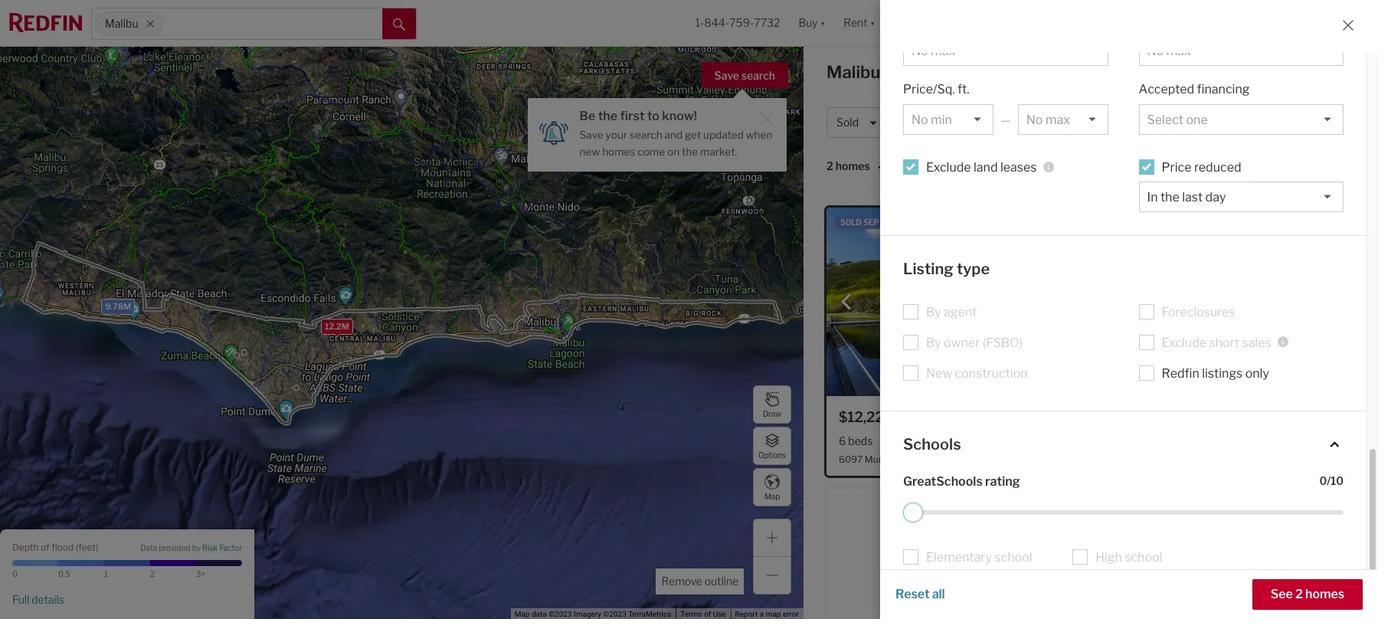 Task type: vqa. For each thing, say whether or not it's contained in the screenshot.
left Sold
yes



Task type: locate. For each thing, give the bounding box(es) containing it.
terms of use link
[[681, 610, 726, 618]]

city guide link
[[1293, 65, 1355, 84]]

6 up murphy
[[881, 434, 888, 447]]

last
[[929, 413, 948, 424], [1193, 413, 1212, 424]]

last sold price up 10,000 sq ft
[[929, 413, 993, 424]]

6 left beds
[[839, 434, 846, 447]]

2 left '•'
[[827, 160, 833, 173]]

imagery
[[574, 610, 601, 618]]

favorite button checkbox for $12,223,000
[[1050, 408, 1070, 428]]

price down only
[[1235, 413, 1257, 424]]

0 vertical spatial search
[[741, 69, 775, 82]]

redfin
[[1162, 366, 1200, 380]]

family,
[[1081, 116, 1114, 129]]

0 horizontal spatial homes
[[602, 145, 635, 158]]

6097 murphy way, malibu, ca 90265
[[839, 454, 1000, 465]]

0 horizontal spatial last
[[929, 413, 948, 424]]

multi-
[[1051, 116, 1081, 129]]

data
[[140, 543, 157, 553]]

search
[[741, 69, 775, 82], [630, 129, 662, 141]]

homes inside button
[[1306, 587, 1345, 601]]

recommended button
[[914, 159, 1006, 174]]

/10
[[1327, 474, 1344, 487]]

the right be
[[598, 109, 618, 123]]

2 last sold price from the left
[[1193, 413, 1257, 424]]

search up 'come'
[[630, 129, 662, 141]]

by agent
[[926, 305, 977, 319]]

1 horizontal spatial the
[[682, 145, 698, 158]]

the right on
[[682, 145, 698, 158]]

homes down 'your'
[[602, 145, 635, 158]]

0 horizontal spatial ca
[[888, 62, 913, 82]]

0 horizontal spatial ©2023
[[549, 610, 572, 618]]

homes right see
[[1306, 587, 1345, 601]]

1 horizontal spatial save
[[714, 69, 739, 82]]

report a map error link
[[735, 610, 799, 618]]

0 horizontal spatial favorite button image
[[1050, 408, 1070, 428]]

2 by from the top
[[926, 335, 941, 350]]

last for $12,223,000
[[929, 413, 948, 424]]

2 horizontal spatial 2
[[1295, 587, 1303, 601]]

0 vertical spatial exclude
[[926, 160, 971, 175]]

0 up full at left
[[12, 569, 18, 578]]

1 vertical spatial exclude
[[1162, 335, 1207, 350]]

0 vertical spatial 0
[[1320, 474, 1327, 487]]

0 horizontal spatial 6
[[839, 434, 846, 447]]

2 horizontal spatial sold
[[1214, 413, 1233, 424]]

1 horizontal spatial search
[[741, 69, 775, 82]]

1 ©2023 from the left
[[549, 610, 572, 618]]

exclude up the redfin
[[1162, 335, 1207, 350]]

save up new
[[580, 129, 603, 141]]

homes
[[602, 145, 635, 158], [836, 160, 870, 173], [1306, 587, 1345, 601]]

school down elementary school
[[968, 581, 1005, 595]]

©2023 right data
[[549, 610, 572, 618]]

school right high
[[1125, 550, 1163, 565]]

last sold price down listings
[[1193, 413, 1257, 424]]

of left flood
[[41, 541, 49, 553]]

©2023 right imagery
[[603, 610, 627, 618]]

when
[[746, 129, 773, 141]]

favorite button image up (lot)
[[1321, 408, 1341, 428]]

0 horizontal spatial map
[[515, 610, 530, 618]]

1 vertical spatial by
[[926, 335, 941, 350]]

0 horizontal spatial favorite button checkbox
[[1050, 408, 1070, 428]]

house,
[[975, 116, 1010, 129]]

submit search image
[[393, 18, 405, 30]]

draw button
[[753, 385, 791, 424]]

2 favorite button checkbox from the left
[[1321, 408, 1341, 428]]

recommended
[[916, 160, 994, 173]]

0 horizontal spatial 0
[[12, 569, 18, 578]]

0 vertical spatial of
[[41, 541, 49, 553]]

and
[[665, 129, 683, 141]]

0 horizontal spatial of
[[41, 541, 49, 553]]

0 horizontal spatial 2
[[150, 569, 155, 578]]

by for by agent
[[926, 305, 941, 319]]

1 by from the top
[[926, 305, 941, 319]]

sold for $12,223,000
[[950, 413, 969, 424]]

0 vertical spatial ca
[[888, 62, 913, 82]]

1 horizontal spatial last sold price
[[1193, 413, 1257, 424]]

remove malibu image
[[145, 19, 155, 28]]

map for map data ©2023  imagery ©2023 terrametrics
[[515, 610, 530, 618]]

elementary
[[926, 550, 992, 565]]

schools
[[903, 435, 961, 453]]

error
[[783, 610, 799, 618]]

ft
[[981, 434, 989, 447]]

1 horizontal spatial favorite button checkbox
[[1321, 408, 1341, 428]]

schools link
[[903, 434, 1344, 455]]

full
[[12, 593, 29, 606]]

1 vertical spatial ca
[[955, 454, 968, 465]]

2 inside 2 homes •
[[827, 160, 833, 173]]

data
[[532, 610, 547, 618]]

reset
[[896, 587, 930, 601]]

0 horizontal spatial sold
[[837, 116, 859, 129]]

1 horizontal spatial 0
[[1320, 474, 1327, 487]]

1 vertical spatial the
[[682, 145, 698, 158]]

1 horizontal spatial sold
[[950, 413, 969, 424]]

/
[[1140, 116, 1143, 129]]

1 vertical spatial search
[[630, 129, 662, 141]]

1 favorite button checkbox from the left
[[1050, 408, 1070, 428]]

(
[[76, 541, 78, 553]]

see 2 homes
[[1271, 587, 1345, 601]]

sold up 10,000 sq ft
[[950, 413, 969, 424]]

1 horizontal spatial map
[[765, 491, 780, 501]]

0 vertical spatial homes
[[602, 145, 635, 158]]

price reduced
[[1162, 160, 1242, 175]]

map inside button
[[765, 491, 780, 501]]

1 horizontal spatial ©2023
[[603, 610, 627, 618]]

save
[[714, 69, 739, 82], [580, 129, 603, 141]]

school
[[995, 550, 1032, 565], [1125, 550, 1163, 565], [968, 581, 1005, 595]]

save inside save search button
[[714, 69, 739, 82]]

last up 10,000 on the right bottom of the page
[[929, 413, 948, 424]]

save inside save your search and get updated when new homes come on the market.
[[580, 129, 603, 141]]

exclude
[[926, 160, 971, 175], [1162, 335, 1207, 350]]

options button
[[753, 427, 791, 465]]

save down 844-
[[714, 69, 739, 82]]

malibu, up sold button
[[827, 62, 885, 82]]

by left agent
[[926, 305, 941, 319]]

1 vertical spatial malibu,
[[922, 454, 953, 465]]

2
[[827, 160, 833, 173], [150, 569, 155, 578], [1295, 587, 1303, 601]]

1 last sold price from the left
[[929, 413, 993, 424]]

2 inside button
[[1295, 587, 1303, 601]]

high
[[1096, 550, 1122, 565]]

0 vertical spatial by
[[926, 305, 941, 319]]

of for terms
[[704, 610, 711, 618]]

favorite button image for $9,775,000
[[1321, 408, 1341, 428]]

listing
[[903, 260, 954, 278]]

by left owner
[[926, 335, 941, 350]]

2 vertical spatial homes
[[1306, 587, 1345, 601]]

market insights | city guide
[[1187, 67, 1352, 81]]

0 vertical spatial 2
[[827, 160, 833, 173]]

1-
[[695, 16, 704, 29]]

search inside save your search and get updated when new homes come on the market.
[[630, 129, 662, 141]]

beds / baths button
[[1102, 107, 1204, 138]]

depth
[[12, 541, 39, 553]]

2 homes •
[[827, 160, 881, 174]]

0 horizontal spatial search
[[630, 129, 662, 141]]

leases
[[1001, 160, 1037, 175]]

1 horizontal spatial 6
[[881, 434, 888, 447]]

1 horizontal spatial of
[[704, 610, 711, 618]]

provided
[[159, 543, 190, 553]]

favorite button image
[[1050, 408, 1070, 428], [1321, 408, 1341, 428]]

0 /10
[[1320, 474, 1344, 487]]

6
[[839, 434, 846, 447], [881, 434, 888, 447]]

school for high school
[[1125, 550, 1163, 565]]

1 horizontal spatial ca
[[955, 454, 968, 465]]

759-
[[730, 16, 754, 29]]

price up ft
[[971, 413, 993, 424]]

1 favorite button image from the left
[[1050, 408, 1070, 428]]

of left use
[[704, 610, 711, 618]]

for
[[976, 62, 1000, 82]]

map down options
[[765, 491, 780, 501]]

sold
[[840, 218, 862, 227]]

favorite button checkbox
[[1050, 408, 1070, 428], [1321, 408, 1341, 428]]

guide
[[1320, 67, 1352, 81]]

2 down data
[[150, 569, 155, 578]]

5.03
[[1268, 434, 1291, 447]]

1 vertical spatial 2
[[150, 569, 155, 578]]

exclude for exclude short sales
[[1162, 335, 1207, 350]]

ft.
[[958, 82, 970, 97]]

save search
[[714, 69, 775, 82]]

1 horizontal spatial 2
[[827, 160, 833, 173]]

market.
[[700, 145, 737, 158]]

full details
[[12, 593, 64, 606]]

1 vertical spatial homes
[[836, 160, 870, 173]]

malibu,
[[827, 62, 885, 82], [922, 454, 953, 465]]

map for map
[[765, 491, 780, 501]]

favorite button checkbox up schools link
[[1050, 408, 1070, 428]]

previous button image
[[839, 294, 854, 310]]

remove outline
[[662, 575, 739, 588]]

high school
[[1096, 550, 1163, 565]]

1 last from the left
[[929, 413, 948, 424]]

1 6 from the left
[[839, 434, 846, 447]]

sold for $9,775,000
[[1214, 413, 1233, 424]]

2 right see
[[1295, 587, 1303, 601]]

map left data
[[515, 610, 530, 618]]

2 6 from the left
[[881, 434, 888, 447]]

homes inside 2 homes •
[[836, 160, 870, 173]]

2 last from the left
[[1193, 413, 1212, 424]]

exclude right :
[[926, 160, 971, 175]]

price left reduced
[[1162, 160, 1192, 175]]

by for by owner (fsbo)
[[926, 335, 941, 350]]

last down redfin listings only
[[1193, 413, 1212, 424]]

0 horizontal spatial save
[[580, 129, 603, 141]]

sep
[[863, 218, 879, 227]]

ca left homes
[[888, 62, 913, 82]]

1 horizontal spatial malibu,
[[922, 454, 953, 465]]

(lot)
[[1323, 434, 1342, 447]]

financing
[[1197, 82, 1250, 97]]

0 down (lot)
[[1320, 474, 1327, 487]]

sold down listings
[[1214, 413, 1233, 424]]

favorite button image up schools link
[[1050, 408, 1070, 428]]

0 vertical spatial map
[[765, 491, 780, 501]]

1 vertical spatial 0
[[12, 569, 18, 578]]

listing type
[[903, 260, 990, 278]]

search down 7732 on the right
[[741, 69, 775, 82]]

on
[[667, 145, 680, 158]]

by
[[926, 305, 941, 319], [926, 335, 941, 350]]

0 horizontal spatial last sold price
[[929, 413, 993, 424]]

1 horizontal spatial last
[[1193, 413, 1212, 424]]

be
[[580, 109, 596, 123]]

exclude for exclude land leases
[[926, 160, 971, 175]]

malibu, down schools
[[922, 454, 953, 465]]

google image
[[4, 599, 54, 619]]

land
[[974, 160, 998, 175]]

0 horizontal spatial malibu,
[[827, 62, 885, 82]]

homes left '•'
[[836, 160, 870, 173]]

last sold price for $12,223,000
[[929, 413, 993, 424]]

of for depth
[[41, 541, 49, 553]]

way,
[[900, 454, 920, 465]]

2 horizontal spatial homes
[[1306, 587, 1345, 601]]

agent
[[944, 305, 977, 319]]

1 horizontal spatial favorite button image
[[1321, 408, 1341, 428]]

list box
[[903, 35, 1108, 66], [1139, 35, 1344, 66], [903, 104, 993, 135], [1018, 104, 1108, 135], [1139, 104, 1344, 135], [1139, 182, 1344, 212]]

0 horizontal spatial exclude
[[926, 160, 971, 175]]

1 vertical spatial of
[[704, 610, 711, 618]]

sold up 2 homes •
[[837, 116, 859, 129]]

0 horizontal spatial the
[[598, 109, 618, 123]]

last sold price for $9,775,000
[[1193, 413, 1257, 424]]

your
[[606, 129, 627, 141]]

price down price/sq.
[[904, 116, 930, 129]]

school right elementary
[[995, 550, 1032, 565]]

the
[[598, 109, 618, 123], [682, 145, 698, 158]]

options
[[758, 450, 786, 459]]

save for save your search and get updated when new homes come on the market.
[[580, 129, 603, 141]]

1 horizontal spatial exclude
[[1162, 335, 1207, 350]]

•
[[878, 161, 881, 174]]

search inside button
[[741, 69, 775, 82]]

1 vertical spatial save
[[580, 129, 603, 141]]

ca down 10,000 sq ft
[[955, 454, 968, 465]]

photo of 6097 murphy way, malibu, ca 90265 image
[[827, 208, 1083, 396]]

None range field
[[903, 503, 1344, 523]]

|
[[1284, 67, 1287, 81]]

1 horizontal spatial homes
[[836, 160, 870, 173]]

1 vertical spatial map
[[515, 610, 530, 618]]

0 vertical spatial save
[[714, 69, 739, 82]]

baths
[[1145, 116, 1175, 129]]

the inside save your search and get updated when new homes come on the market.
[[682, 145, 698, 158]]

report a map error
[[735, 610, 799, 618]]

10,000
[[927, 434, 964, 447]]

2 vertical spatial 2
[[1295, 587, 1303, 601]]

2 favorite button image from the left
[[1321, 408, 1341, 428]]

2 for 2 homes •
[[827, 160, 833, 173]]

map button
[[753, 468, 791, 506]]

favorite button checkbox up (lot)
[[1321, 408, 1341, 428]]



Task type: describe. For each thing, give the bounding box(es) containing it.
new
[[580, 145, 600, 158]]

greatschools
[[903, 474, 983, 489]]

get
[[685, 129, 701, 141]]

10,000 sq ft
[[927, 434, 989, 447]]

2 for 2
[[150, 569, 155, 578]]

1-844-759-7732
[[695, 16, 780, 29]]

beds / baths
[[1112, 116, 1175, 129]]

risk
[[202, 543, 218, 553]]

6 baths
[[881, 434, 919, 447]]

price button
[[894, 107, 959, 138]]

terms of use
[[681, 610, 726, 618]]

save for save search
[[714, 69, 739, 82]]

12.2m
[[324, 320, 349, 331]]

homes
[[916, 62, 973, 82]]

price/sq.
[[903, 82, 955, 97]]

accepted financing
[[1139, 82, 1250, 97]]

exclude short sales
[[1162, 335, 1272, 350]]

terms
[[681, 610, 702, 618]]

new construction
[[926, 366, 1028, 380]]

sold button
[[827, 107, 888, 138]]

favorite button checkbox for $9,775,000
[[1321, 408, 1341, 428]]

greatschools rating
[[903, 474, 1020, 489]]

to
[[647, 109, 660, 123]]

map
[[766, 610, 781, 618]]

accepted
[[1139, 82, 1195, 97]]

homes inside save your search and get updated when new homes come on the market.
[[602, 145, 635, 158]]

terrametrics
[[628, 610, 671, 618]]

market
[[1187, 67, 1229, 81]]

844-
[[704, 16, 730, 29]]

2023
[[893, 218, 913, 227]]

new
[[926, 366, 952, 380]]

0 for 0 /10
[[1320, 474, 1327, 487]]

1
[[104, 569, 108, 578]]

1-844-759-7732 link
[[695, 16, 780, 29]]

map region
[[0, 0, 826, 619]]

risk factor link
[[202, 543, 242, 554]]

:
[[911, 160, 914, 173]]

5.03 acres (lot)
[[1268, 434, 1342, 447]]

$9,775,000
[[1109, 409, 1189, 425]]

elementary school
[[926, 550, 1032, 565]]

remove outline button
[[656, 568, 744, 595]]

0 for 0
[[12, 569, 18, 578]]

save your search and get updated when new homes come on the market.
[[580, 129, 773, 158]]

6 for 6 beds
[[839, 434, 846, 447]]

construction
[[955, 366, 1028, 380]]

school for middle school
[[968, 581, 1005, 595]]

draw
[[763, 409, 781, 418]]

be the first to know! dialog
[[528, 89, 786, 171]]

photo of 32453 pacific coast hwy, malibu, ca 90265 image
[[1097, 208, 1353, 396]]

)
[[96, 541, 98, 553]]

know!
[[662, 109, 697, 123]]

a
[[760, 610, 764, 618]]

6 for 6 baths
[[881, 434, 888, 447]]

land
[[1116, 116, 1142, 129]]

reset all
[[896, 587, 945, 601]]

remove
[[662, 575, 702, 588]]

middle school
[[926, 581, 1005, 595]]

insights
[[1231, 67, 1278, 81]]

beds
[[1112, 116, 1137, 129]]

price inside button
[[904, 116, 930, 129]]

feet
[[78, 541, 96, 553]]

0 vertical spatial malibu,
[[827, 62, 885, 82]]

use
[[713, 610, 726, 618]]

flood
[[51, 541, 74, 553]]

details
[[32, 593, 64, 606]]

2 ©2023 from the left
[[603, 610, 627, 618]]

acres
[[1293, 434, 1321, 447]]

come
[[638, 145, 665, 158]]

sq
[[966, 434, 978, 447]]

data provided by risk factor
[[140, 543, 242, 553]]

sold sep 13, 2023
[[840, 218, 913, 227]]

rating
[[985, 474, 1020, 489]]

reduced
[[1194, 160, 1242, 175]]

city
[[1293, 67, 1317, 81]]

report
[[735, 610, 758, 618]]

murphy
[[865, 454, 898, 465]]

market insights link
[[1187, 50, 1278, 84]]

outline
[[705, 575, 739, 588]]

6 beds
[[839, 434, 873, 447]]

by
[[192, 543, 201, 553]]

middle
[[926, 581, 965, 595]]

—
[[1001, 113, 1010, 126]]

$12,223,000
[[839, 409, 925, 425]]

(fsbo)
[[983, 335, 1023, 350]]

7732
[[754, 16, 780, 29]]

by owner (fsbo)
[[926, 335, 1023, 350]]

0 vertical spatial the
[[598, 109, 618, 123]]

90265
[[970, 454, 1000, 465]]

last for $9,775,000
[[1193, 413, 1212, 424]]

school for elementary school
[[995, 550, 1032, 565]]

sold inside button
[[837, 116, 859, 129]]

favorite button image for $12,223,000
[[1050, 408, 1070, 428]]

exclude land leases
[[926, 160, 1037, 175]]

malibu
[[105, 17, 138, 30]]



